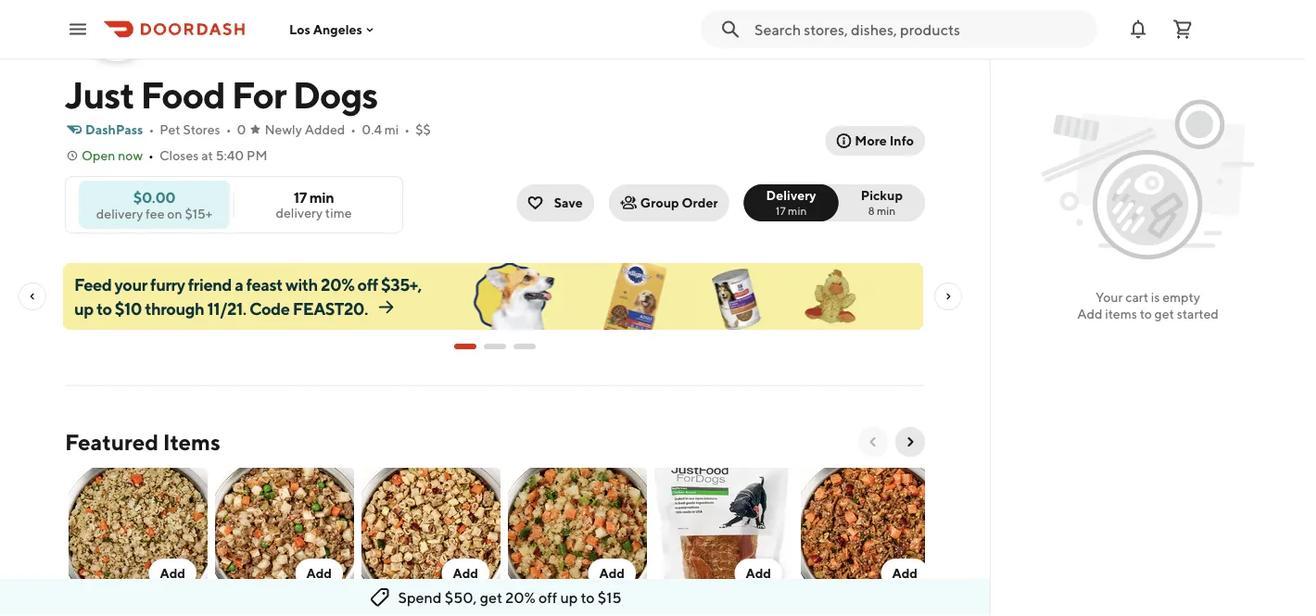 Task type: locate. For each thing, give the bounding box(es) containing it.
min inside pickup 8 min
[[877, 204, 896, 217]]

get
[[1155, 306, 1175, 322], [480, 589, 503, 607]]

add button
[[65, 465, 211, 617], [211, 465, 358, 617], [358, 465, 504, 617], [504, 465, 651, 617], [651, 465, 797, 617], [797, 465, 944, 617], [149, 559, 197, 589], [295, 559, 343, 589], [442, 559, 490, 589], [588, 559, 636, 589], [735, 559, 783, 589], [881, 559, 929, 589]]

pm
[[247, 148, 267, 163]]

• left pet
[[149, 122, 154, 137]]

• closes at 5:40 pm
[[148, 148, 267, 163]]

featured
[[65, 429, 159, 455]]

dashpass
[[85, 122, 143, 137]]

delivery left fee
[[96, 206, 143, 221]]

add for fish & sweet potato image
[[599, 566, 625, 581]]

newly
[[265, 122, 302, 137]]

turkey & whole wheat macaroni image
[[362, 468, 501, 600]]

0 horizontal spatial min
[[309, 189, 334, 206]]

up down feed
[[74, 298, 94, 318]]

add for beef & russet potato image
[[306, 566, 332, 581]]

pickup 8 min
[[861, 188, 903, 217]]

0 vertical spatial up
[[74, 298, 94, 318]]

to inside your cart is empty add items to get started
[[1140, 306, 1152, 322]]

1 horizontal spatial to
[[581, 589, 595, 607]]

with
[[286, 275, 318, 295]]

items
[[163, 429, 220, 455]]

$15
[[598, 589, 622, 607]]

1 horizontal spatial get
[[1155, 306, 1175, 322]]

get down is on the right of the page
[[1155, 306, 1175, 322]]

17 down 'delivery'
[[776, 204, 786, 217]]

feed your furry friend a feast with 20% off $35+, up to $10 through 11/21. code feast20.
[[74, 275, 422, 318]]

2 horizontal spatial min
[[877, 204, 896, 217]]

delivery
[[276, 205, 323, 221], [96, 206, 143, 221]]

0
[[237, 122, 246, 137]]

min inside delivery 17 min
[[788, 204, 807, 217]]

$50,
[[445, 589, 477, 607]]

1 horizontal spatial 17
[[776, 204, 786, 217]]

min down added
[[309, 189, 334, 206]]

featured items
[[65, 429, 220, 455]]

more
[[855, 133, 887, 148]]

newly added •
[[265, 122, 356, 137]]

friend
[[188, 275, 232, 295]]

17 left time
[[294, 189, 307, 206]]

now
[[118, 148, 143, 163]]

0 horizontal spatial 17
[[294, 189, 307, 206]]

delivery inside $0.00 delivery fee on $15+
[[96, 206, 143, 221]]

1 vertical spatial 20%
[[506, 589, 536, 607]]

add for turkey & whole wheat macaroni image
[[453, 566, 478, 581]]

to
[[96, 298, 112, 318], [1140, 306, 1152, 322], [581, 589, 595, 607]]

off left $15
[[539, 589, 558, 607]]

1 horizontal spatial min
[[788, 204, 807, 217]]

1 horizontal spatial delivery
[[276, 205, 323, 221]]

open
[[82, 148, 115, 163]]

min down 'delivery'
[[788, 204, 807, 217]]

0 horizontal spatial 20%
[[321, 275, 355, 295]]

fee
[[146, 206, 165, 221]]

min for delivery
[[788, 204, 807, 217]]

0 horizontal spatial delivery
[[96, 206, 143, 221]]

through
[[145, 298, 204, 318]]

17 min delivery time
[[276, 189, 352, 221]]

1 vertical spatial get
[[480, 589, 503, 607]]

$0.00
[[133, 188, 175, 206]]

up left $15
[[560, 589, 578, 607]]

0 vertical spatial off
[[358, 275, 378, 295]]

fish & sweet potato image
[[508, 468, 647, 600]]

feed
[[74, 275, 112, 295]]

open menu image
[[67, 18, 89, 40]]

20% up feast20. at the left of page
[[321, 275, 355, 295]]

off
[[358, 275, 378, 295], [539, 589, 558, 607]]

$35+,
[[381, 275, 422, 295]]

off left $35+,
[[358, 275, 378, 295]]

off inside feed your furry friend a feast with 20% off $35+, up to $10 through 11/21. code feast20.
[[358, 275, 378, 295]]

• left 0
[[226, 122, 231, 137]]

delivery
[[766, 188, 817, 203]]

0 horizontal spatial to
[[96, 298, 112, 318]]

previous button of carousel image
[[866, 435, 881, 450]]

0 vertical spatial 20%
[[321, 275, 355, 295]]

20% right the $50, at left bottom
[[506, 589, 536, 607]]

stores
[[183, 122, 220, 137]]

17 inside delivery 17 min
[[776, 204, 786, 217]]

los angeles button
[[289, 22, 377, 37]]

add
[[1078, 306, 1103, 322], [160, 566, 185, 581], [306, 566, 332, 581], [453, 566, 478, 581], [599, 566, 625, 581], [746, 566, 772, 581], [892, 566, 918, 581]]

1 horizontal spatial 20%
[[506, 589, 536, 607]]

•
[[149, 122, 154, 137], [226, 122, 231, 137], [351, 122, 356, 137], [405, 122, 410, 137], [148, 148, 154, 163]]

started
[[1177, 306, 1219, 322]]

dashpass •
[[85, 122, 154, 137]]

get right the $50, at left bottom
[[480, 589, 503, 607]]

open now
[[82, 148, 143, 163]]

to left $15
[[581, 589, 595, 607]]

0 horizontal spatial up
[[74, 298, 94, 318]]

furry
[[150, 275, 185, 295]]

chicken breast treats image
[[655, 468, 794, 600]]

info
[[890, 133, 914, 148]]

feast
[[246, 275, 283, 295]]

min
[[309, 189, 334, 206], [788, 204, 807, 217], [877, 204, 896, 217]]

to down cart
[[1140, 306, 1152, 322]]

0 horizontal spatial off
[[358, 275, 378, 295]]

17
[[294, 189, 307, 206], [776, 204, 786, 217]]

1 horizontal spatial up
[[560, 589, 578, 607]]

min right 8
[[877, 204, 896, 217]]

just food for dogs
[[65, 72, 378, 116]]

food
[[141, 72, 225, 116]]

group order button
[[609, 185, 729, 222]]

20%
[[321, 275, 355, 295], [506, 589, 536, 607]]

$10
[[115, 298, 142, 318]]

your
[[1096, 290, 1123, 305]]

11/21.
[[207, 298, 246, 318]]

next button of carousel image
[[903, 435, 918, 450]]

up
[[74, 298, 94, 318], [560, 589, 578, 607]]

0 vertical spatial get
[[1155, 306, 1175, 322]]

1 horizontal spatial off
[[539, 589, 558, 607]]

pet
[[160, 122, 180, 137]]

to left $10
[[96, 298, 112, 318]]

None radio
[[744, 185, 839, 222], [828, 185, 925, 222], [744, 185, 839, 222], [828, 185, 925, 222]]

2 horizontal spatial to
[[1140, 306, 1152, 322]]

add for venison & squash image
[[892, 566, 918, 581]]

delivery left time
[[276, 205, 323, 221]]

angeles
[[313, 22, 362, 37]]

17 inside 17 min delivery time
[[294, 189, 307, 206]]

1 vertical spatial up
[[560, 589, 578, 607]]

5:40
[[216, 148, 244, 163]]

beef & russet potato image
[[215, 468, 354, 600]]

add inside your cart is empty add items to get started
[[1078, 306, 1103, 322]]

min for pickup
[[877, 204, 896, 217]]



Task type: describe. For each thing, give the bounding box(es) containing it.
• right mi
[[405, 122, 410, 137]]

just
[[65, 72, 134, 116]]

time
[[325, 205, 352, 221]]

more info
[[855, 133, 914, 148]]

pet stores
[[160, 122, 220, 137]]

at
[[201, 148, 213, 163]]

8
[[868, 204, 875, 217]]

code
[[249, 298, 290, 318]]

order
[[682, 195, 718, 210]]

to for spend $50, get 20% off up to $15
[[581, 589, 595, 607]]

more info button
[[826, 126, 925, 156]]

save button
[[517, 185, 594, 222]]

feast20.
[[293, 298, 368, 318]]

for
[[232, 72, 286, 116]]

items
[[1106, 306, 1138, 322]]

delivery 17 min
[[766, 188, 817, 217]]

a
[[235, 275, 243, 295]]

to inside feed your furry friend a feast with 20% off $35+, up to $10 through 11/21. code feast20.
[[96, 298, 112, 318]]

spend $50, get 20% off up to $15
[[398, 589, 622, 607]]

spend
[[398, 589, 442, 607]]

0 horizontal spatial get
[[480, 589, 503, 607]]

notification bell image
[[1128, 18, 1150, 40]]

add for chicken & white rice image
[[160, 566, 185, 581]]

add for chicken breast treats image at the right of the page
[[746, 566, 772, 581]]

get inside your cart is empty add items to get started
[[1155, 306, 1175, 322]]

order methods option group
[[744, 185, 925, 222]]

pickup
[[861, 188, 903, 203]]

Store search: begin typing to search for stores available on DoorDash text field
[[755, 19, 1087, 39]]

your
[[115, 275, 147, 295]]

min inside 17 min delivery time
[[309, 189, 334, 206]]

los angeles
[[289, 22, 362, 37]]

los
[[289, 22, 311, 37]]

venison & squash image
[[801, 468, 940, 600]]

0.4
[[362, 122, 382, 137]]

up inside feed your furry friend a feast with 20% off $35+, up to $10 through 11/21. code feast20.
[[74, 298, 94, 318]]

group order
[[641, 195, 718, 210]]

0 items, open order cart image
[[1172, 18, 1194, 40]]

select promotional banner element
[[454, 330, 536, 364]]

group
[[641, 195, 679, 210]]

your cart is empty add items to get started
[[1078, 290, 1219, 322]]

chicken & white rice image
[[69, 468, 208, 600]]

featured items heading
[[65, 427, 220, 457]]

delivery inside 17 min delivery time
[[276, 205, 323, 221]]

is
[[1152, 290, 1160, 305]]

• left '0.4'
[[351, 122, 356, 137]]

mi
[[385, 122, 399, 137]]

$0.00 delivery fee on $15+
[[96, 188, 213, 221]]

save
[[554, 195, 583, 210]]

20% inside feed your furry friend a feast with 20% off $35+, up to $10 through 11/21. code feast20.
[[321, 275, 355, 295]]

just food for dogs image
[[82, 0, 152, 59]]

dogs
[[293, 72, 378, 116]]

closes
[[159, 148, 199, 163]]

cart
[[1126, 290, 1149, 305]]

0.4 mi • $$
[[362, 122, 431, 137]]

• right now
[[148, 148, 154, 163]]

$15+
[[185, 206, 213, 221]]

to for your cart is empty add items to get started
[[1140, 306, 1152, 322]]

$$
[[416, 122, 431, 137]]

added
[[305, 122, 345, 137]]

on
[[167, 206, 182, 221]]

empty
[[1163, 290, 1201, 305]]

1 vertical spatial off
[[539, 589, 558, 607]]



Task type: vqa. For each thing, say whether or not it's contained in the screenshot.
'Added'
yes



